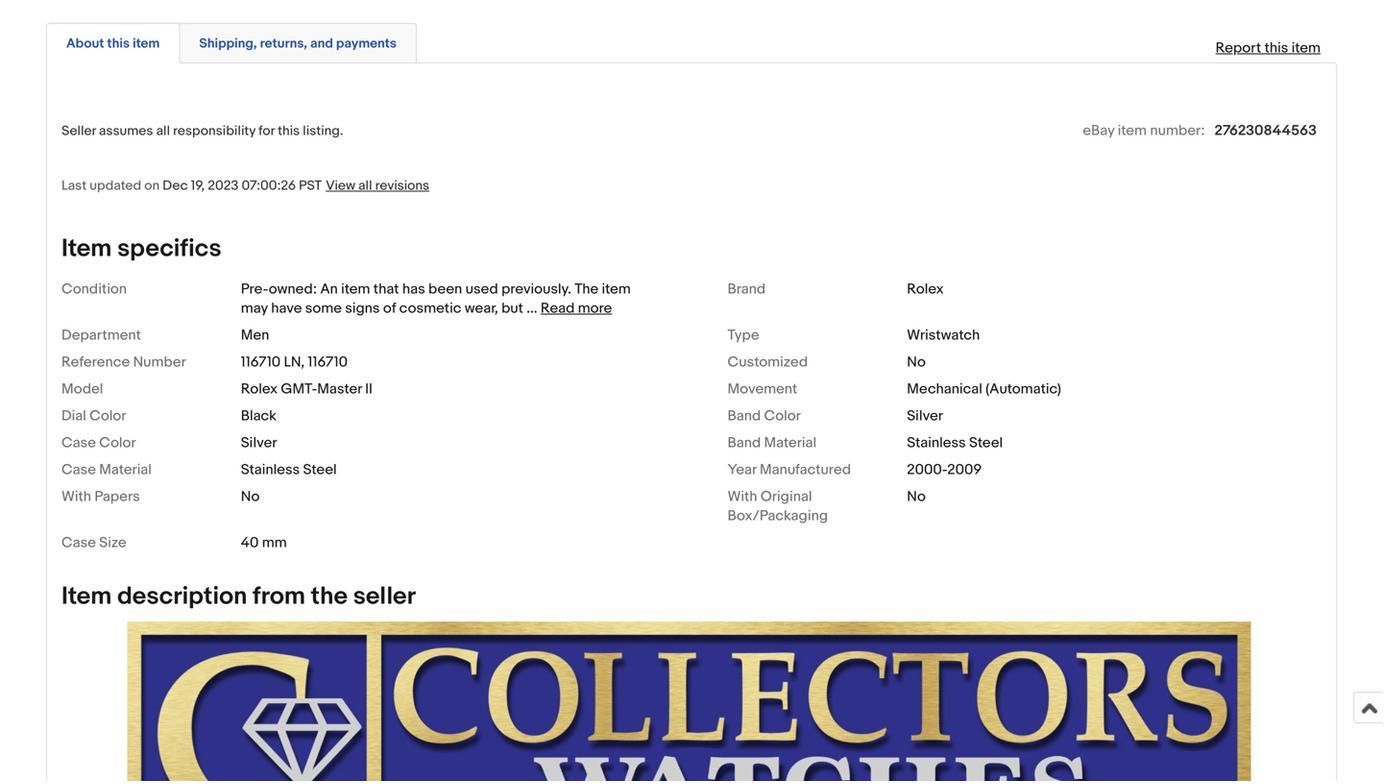 Task type: locate. For each thing, give the bounding box(es) containing it.
stainless steel for band material
[[907, 434, 1003, 452]]

the
[[311, 582, 348, 612]]

papers
[[95, 488, 140, 505]]

1 vertical spatial steel
[[303, 461, 337, 478]]

0 horizontal spatial stainless steel
[[241, 461, 337, 478]]

all right the assumes
[[156, 123, 170, 139]]

1 horizontal spatial with
[[728, 488, 758, 505]]

band up year
[[728, 434, 761, 452]]

no up the 40
[[241, 488, 260, 505]]

this right the "for"
[[278, 123, 300, 139]]

2 with from the left
[[728, 488, 758, 505]]

item description from the seller
[[61, 582, 416, 612]]

number
[[133, 354, 186, 371]]

no for with papers
[[241, 488, 260, 505]]

signs
[[345, 300, 380, 317]]

no for customized
[[907, 354, 926, 371]]

item down case size
[[61, 582, 112, 612]]

and
[[310, 35, 333, 52]]

1 vertical spatial silver
[[241, 434, 277, 452]]

0 horizontal spatial this
[[107, 35, 130, 52]]

0 vertical spatial stainless
[[907, 434, 966, 452]]

1 vertical spatial item
[[61, 582, 112, 612]]

case for case material
[[61, 461, 96, 478]]

1 116710 from the left
[[241, 354, 281, 371]]

with down case material
[[61, 488, 91, 505]]

1 case from the top
[[61, 434, 96, 452]]

color up band material
[[764, 407, 801, 425]]

gmt-
[[281, 380, 317, 398]]

item for item description from the seller
[[61, 582, 112, 612]]

black
[[241, 407, 277, 425]]

item for item specifics
[[61, 234, 112, 264]]

stainless down black
[[241, 461, 300, 478]]

item
[[61, 234, 112, 264], [61, 582, 112, 612]]

40 mm
[[241, 534, 287, 551]]

0 horizontal spatial 116710
[[241, 354, 281, 371]]

with down year
[[728, 488, 758, 505]]

silver down mechanical at the right of page
[[907, 407, 943, 425]]

color for dial color
[[89, 407, 126, 425]]

1 vertical spatial all
[[358, 178, 372, 194]]

report this item link
[[1206, 30, 1331, 66]]

1 vertical spatial rolex
[[241, 380, 278, 398]]

1 horizontal spatial rolex
[[907, 281, 944, 298]]

stainless steel for case material
[[241, 461, 337, 478]]

0 vertical spatial all
[[156, 123, 170, 139]]

reference number
[[61, 354, 186, 371]]

movement
[[728, 380, 798, 398]]

116710
[[241, 354, 281, 371], [308, 354, 348, 371]]

no down wristwatch at the right top of page
[[907, 354, 926, 371]]

1 horizontal spatial silver
[[907, 407, 943, 425]]

has
[[402, 281, 425, 298]]

1 vertical spatial stainless
[[241, 461, 300, 478]]

material up the year manufactured
[[764, 434, 817, 452]]

0 horizontal spatial all
[[156, 123, 170, 139]]

no
[[907, 354, 926, 371], [241, 488, 260, 505], [907, 488, 926, 505]]

0 vertical spatial item
[[61, 234, 112, 264]]

2 item from the top
[[61, 582, 112, 612]]

1 horizontal spatial 116710
[[308, 354, 348, 371]]

with inside with original box/packaging
[[728, 488, 758, 505]]

0 horizontal spatial silver
[[241, 434, 277, 452]]

silver for band color
[[907, 407, 943, 425]]

stainless steel
[[907, 434, 1003, 452], [241, 461, 337, 478]]

case material
[[61, 461, 152, 478]]

this right report
[[1265, 39, 1289, 56]]

this right about on the top of the page
[[107, 35, 130, 52]]

2 case from the top
[[61, 461, 96, 478]]

seller
[[353, 582, 416, 612]]

stainless steel up 2009 at the right
[[907, 434, 1003, 452]]

owned:
[[269, 281, 317, 298]]

color for case color
[[99, 434, 136, 452]]

2000-2009
[[907, 461, 982, 478]]

mechanical (automatic)
[[907, 380, 1062, 398]]

mechanical
[[907, 380, 983, 398]]

silver down black
[[241, 434, 277, 452]]

no down '2000-'
[[907, 488, 926, 505]]

tab list
[[46, 19, 1337, 63]]

item
[[133, 35, 160, 52], [1292, 39, 1321, 56], [1118, 122, 1147, 139], [341, 281, 370, 298], [602, 281, 631, 298]]

stainless up 2000-2009
[[907, 434, 966, 452]]

0 horizontal spatial with
[[61, 488, 91, 505]]

band down the movement
[[728, 407, 761, 425]]

item up condition
[[61, 234, 112, 264]]

1 horizontal spatial stainless
[[907, 434, 966, 452]]

band
[[728, 407, 761, 425], [728, 434, 761, 452]]

case size
[[61, 534, 127, 551]]

2 band from the top
[[728, 434, 761, 452]]

0 vertical spatial band
[[728, 407, 761, 425]]

color up case material
[[99, 434, 136, 452]]

0 horizontal spatial steel
[[303, 461, 337, 478]]

2 116710 from the left
[[308, 354, 348, 371]]

0 vertical spatial material
[[764, 434, 817, 452]]

rolex
[[907, 281, 944, 298], [241, 380, 278, 398]]

1 band from the top
[[728, 407, 761, 425]]

3 case from the top
[[61, 534, 96, 551]]

1 horizontal spatial steel
[[969, 434, 1003, 452]]

material
[[764, 434, 817, 452], [99, 461, 152, 478]]

0 vertical spatial steel
[[969, 434, 1003, 452]]

1 horizontal spatial stainless steel
[[907, 434, 1003, 452]]

rolex up black
[[241, 380, 278, 398]]

1 vertical spatial material
[[99, 461, 152, 478]]

rolex gmt-master ii
[[241, 380, 373, 398]]

read more button
[[541, 300, 612, 317]]

about this item button
[[66, 34, 160, 53]]

from
[[253, 582, 305, 612]]

color
[[89, 407, 126, 425], [764, 407, 801, 425], [99, 434, 136, 452]]

shipping,
[[199, 35, 257, 52]]

0 vertical spatial rolex
[[907, 281, 944, 298]]

type
[[728, 327, 760, 344]]

0 vertical spatial silver
[[907, 407, 943, 425]]

2 vertical spatial case
[[61, 534, 96, 551]]

rolex up wristwatch at the right top of page
[[907, 281, 944, 298]]

item right report
[[1292, 39, 1321, 56]]

2 horizontal spatial this
[[1265, 39, 1289, 56]]

stainless steel down black
[[241, 461, 337, 478]]

cosmetic
[[399, 300, 462, 317]]

0 horizontal spatial material
[[99, 461, 152, 478]]

item right about on the top of the page
[[133, 35, 160, 52]]

with
[[61, 488, 91, 505], [728, 488, 758, 505]]

116710 down men
[[241, 354, 281, 371]]

this
[[107, 35, 130, 52], [1265, 39, 1289, 56], [278, 123, 300, 139]]

1 vertical spatial case
[[61, 461, 96, 478]]

previously.
[[502, 281, 572, 298]]

case left "size"
[[61, 534, 96, 551]]

0 horizontal spatial rolex
[[241, 380, 278, 398]]

specifics
[[117, 234, 221, 264]]

material for band material
[[764, 434, 817, 452]]

this inside button
[[107, 35, 130, 52]]

116710 up master
[[308, 354, 348, 371]]

1 horizontal spatial material
[[764, 434, 817, 452]]

0 vertical spatial case
[[61, 434, 96, 452]]

pre-
[[241, 281, 269, 298]]

2000-
[[907, 461, 948, 478]]

color for band color
[[764, 407, 801, 425]]

description
[[117, 582, 247, 612]]

1 horizontal spatial all
[[358, 178, 372, 194]]

year
[[728, 461, 757, 478]]

with for with papers
[[61, 488, 91, 505]]

1 vertical spatial stainless steel
[[241, 461, 337, 478]]

item up more
[[602, 281, 631, 298]]

report
[[1216, 39, 1262, 56]]

1 with from the left
[[61, 488, 91, 505]]

shipping, returns, and payments
[[199, 35, 397, 52]]

returns,
[[260, 35, 307, 52]]

last
[[61, 178, 87, 194]]

0 vertical spatial stainless steel
[[907, 434, 1003, 452]]

color up the case color
[[89, 407, 126, 425]]

case down the case color
[[61, 461, 96, 478]]

276230844563
[[1215, 122, 1317, 139]]

steel down rolex gmt-master ii
[[303, 461, 337, 478]]

material up papers
[[99, 461, 152, 478]]

case for case size
[[61, 534, 96, 551]]

case for case color
[[61, 434, 96, 452]]

1 horizontal spatial this
[[278, 123, 300, 139]]

1 item from the top
[[61, 234, 112, 264]]

steel
[[969, 434, 1003, 452], [303, 461, 337, 478]]

stainless for case material
[[241, 461, 300, 478]]

case down dial
[[61, 434, 96, 452]]

dial color
[[61, 407, 126, 425]]

0 horizontal spatial stainless
[[241, 461, 300, 478]]

all right view
[[358, 178, 372, 194]]

1 vertical spatial band
[[728, 434, 761, 452]]

steel up 2009 at the right
[[969, 434, 1003, 452]]

wear,
[[465, 300, 498, 317]]

been
[[429, 281, 462, 298]]



Task type: vqa. For each thing, say whether or not it's contained in the screenshot.
top "Sleeves"
no



Task type: describe. For each thing, give the bounding box(es) containing it.
model
[[61, 380, 103, 398]]

this for about
[[107, 35, 130, 52]]

about
[[66, 35, 104, 52]]

steel for band material
[[969, 434, 1003, 452]]

rolex for rolex gmt-master ii
[[241, 380, 278, 398]]

no for with original box/packaging
[[907, 488, 926, 505]]

band for band material
[[728, 434, 761, 452]]

have
[[271, 300, 302, 317]]

master
[[317, 380, 362, 398]]

on
[[144, 178, 160, 194]]

item specifics
[[61, 234, 221, 264]]

dial
[[61, 407, 86, 425]]

tab list containing about this item
[[46, 19, 1337, 63]]

more
[[578, 300, 612, 317]]

band for band color
[[728, 407, 761, 425]]

men
[[241, 327, 269, 344]]

ebay
[[1083, 122, 1115, 139]]

pre-owned: an item that has been used previously. the item may have some signs of cosmetic wear, but ...
[[241, 281, 631, 317]]

shipping, returns, and payments button
[[199, 34, 397, 53]]

assumes
[[99, 123, 153, 139]]

read
[[541, 300, 575, 317]]

customized
[[728, 354, 808, 371]]

steel for case material
[[303, 461, 337, 478]]

original
[[761, 488, 812, 505]]

19,
[[191, 178, 205, 194]]

may
[[241, 300, 268, 317]]

case color
[[61, 434, 136, 452]]

the
[[575, 281, 599, 298]]

with for with original box/packaging
[[728, 488, 758, 505]]

read more
[[541, 300, 612, 317]]

40
[[241, 534, 259, 551]]

payments
[[336, 35, 397, 52]]

reference
[[61, 354, 130, 371]]

that
[[374, 281, 399, 298]]

but
[[502, 300, 523, 317]]

band color
[[728, 407, 801, 425]]

pst
[[299, 178, 322, 194]]

band material
[[728, 434, 817, 452]]

for
[[259, 123, 275, 139]]

last updated on dec 19, 2023 07:00:26 pst view all revisions
[[61, 178, 429, 194]]

mm
[[262, 534, 287, 551]]

view all revisions link
[[322, 177, 429, 194]]

wristwatch
[[907, 327, 980, 344]]

about this item
[[66, 35, 160, 52]]

material for case material
[[99, 461, 152, 478]]

size
[[99, 534, 127, 551]]

dec
[[163, 178, 188, 194]]

view
[[326, 178, 355, 194]]

silver for case color
[[241, 434, 277, 452]]

seller assumes all responsibility for this listing.
[[61, 123, 343, 139]]

07:00:26
[[242, 178, 296, 194]]

year manufactured
[[728, 461, 851, 478]]

ebay item number: 276230844563
[[1083, 122, 1317, 139]]

an
[[320, 281, 338, 298]]

this for report
[[1265, 39, 1289, 56]]

item inside button
[[133, 35, 160, 52]]

brand
[[728, 281, 766, 298]]

report this item
[[1216, 39, 1321, 56]]

of
[[383, 300, 396, 317]]

department
[[61, 327, 141, 344]]

116710 ln, 116710
[[241, 354, 348, 371]]

updated
[[90, 178, 141, 194]]

seller
[[61, 123, 96, 139]]

some
[[305, 300, 342, 317]]

stainless for band material
[[907, 434, 966, 452]]

revisions
[[375, 178, 429, 194]]

manufactured
[[760, 461, 851, 478]]

with papers
[[61, 488, 140, 505]]

ln,
[[284, 354, 305, 371]]

...
[[527, 300, 538, 317]]

with original box/packaging
[[728, 488, 828, 525]]

item up signs
[[341, 281, 370, 298]]

item right ebay
[[1118, 122, 1147, 139]]

used
[[466, 281, 498, 298]]

box/packaging
[[728, 507, 828, 525]]

ii
[[365, 380, 373, 398]]

condition
[[61, 281, 127, 298]]

number:
[[1150, 122, 1205, 139]]

responsibility
[[173, 123, 256, 139]]

2009
[[948, 461, 982, 478]]

rolex for rolex
[[907, 281, 944, 298]]



